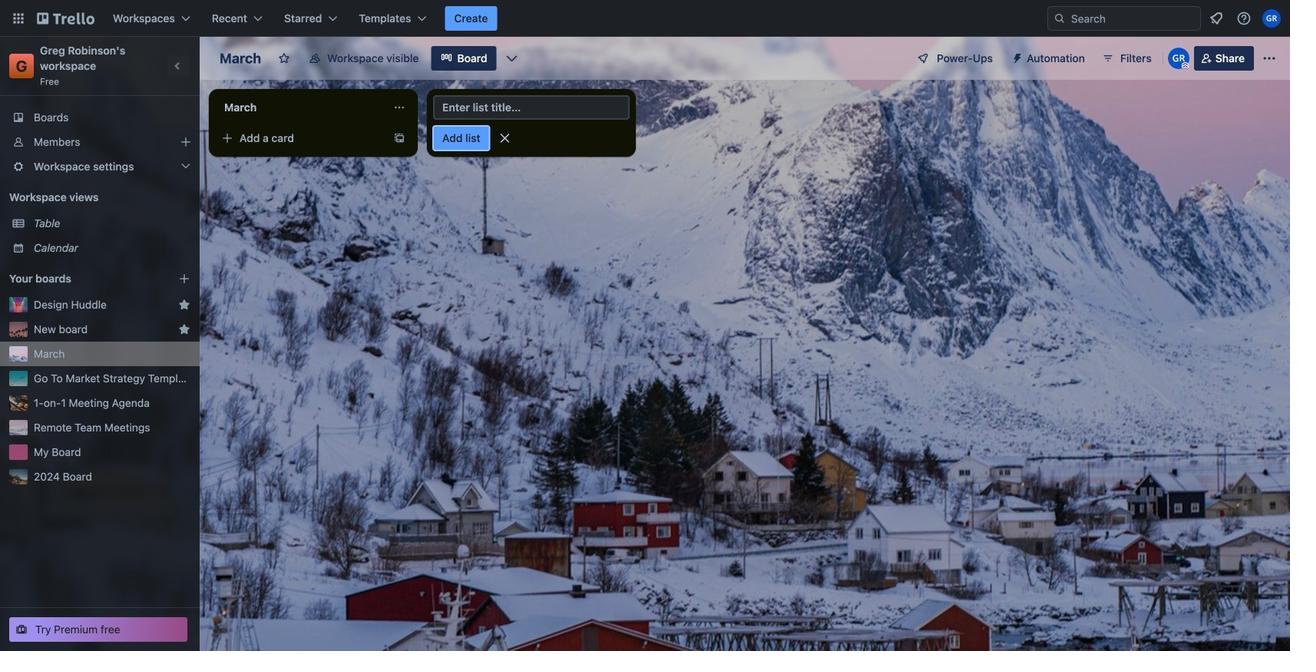 Task type: vqa. For each thing, say whether or not it's contained in the screenshot.
topmost Starred Icon
yes



Task type: locate. For each thing, give the bounding box(es) containing it.
this member is an admin of this board. image
[[1182, 62, 1189, 69]]

search image
[[1054, 12, 1066, 25]]

greg robinson (gregrobinson96) image
[[1263, 9, 1281, 28], [1168, 48, 1190, 69]]

greg robinson (gregrobinson96) image right open information menu image
[[1263, 9, 1281, 28]]

1 vertical spatial greg robinson (gregrobinson96) image
[[1168, 48, 1190, 69]]

0 vertical spatial starred icon image
[[178, 299, 190, 311]]

0 horizontal spatial greg robinson (gregrobinson96) image
[[1168, 48, 1190, 69]]

customize views image
[[504, 51, 520, 66]]

star or unstar board image
[[278, 52, 290, 65]]

open information menu image
[[1237, 11, 1252, 26]]

Board name text field
[[212, 46, 269, 71]]

1 horizontal spatial greg robinson (gregrobinson96) image
[[1263, 9, 1281, 28]]

show menu image
[[1262, 51, 1277, 66]]

1 vertical spatial starred icon image
[[178, 323, 190, 336]]

None text field
[[215, 95, 387, 120]]

greg robinson (gregrobinson96) image down search field
[[1168, 48, 1190, 69]]

starred icon image
[[178, 299, 190, 311], [178, 323, 190, 336]]



Task type: describe. For each thing, give the bounding box(es) containing it.
2 starred icon image from the top
[[178, 323, 190, 336]]

add board image
[[178, 273, 190, 285]]

Search field
[[1048, 6, 1201, 31]]

workspace navigation collapse icon image
[[167, 55, 189, 77]]

back to home image
[[37, 6, 94, 31]]

0 vertical spatial greg robinson (gregrobinson96) image
[[1263, 9, 1281, 28]]

cancel list editing image
[[497, 131, 513, 146]]

Enter list title… text field
[[433, 95, 630, 120]]

your boards with 8 items element
[[9, 270, 155, 288]]

create from template… image
[[393, 132, 406, 144]]

1 starred icon image from the top
[[178, 299, 190, 311]]

primary element
[[0, 0, 1290, 37]]

0 notifications image
[[1207, 9, 1226, 28]]

sm image
[[1005, 46, 1027, 68]]



